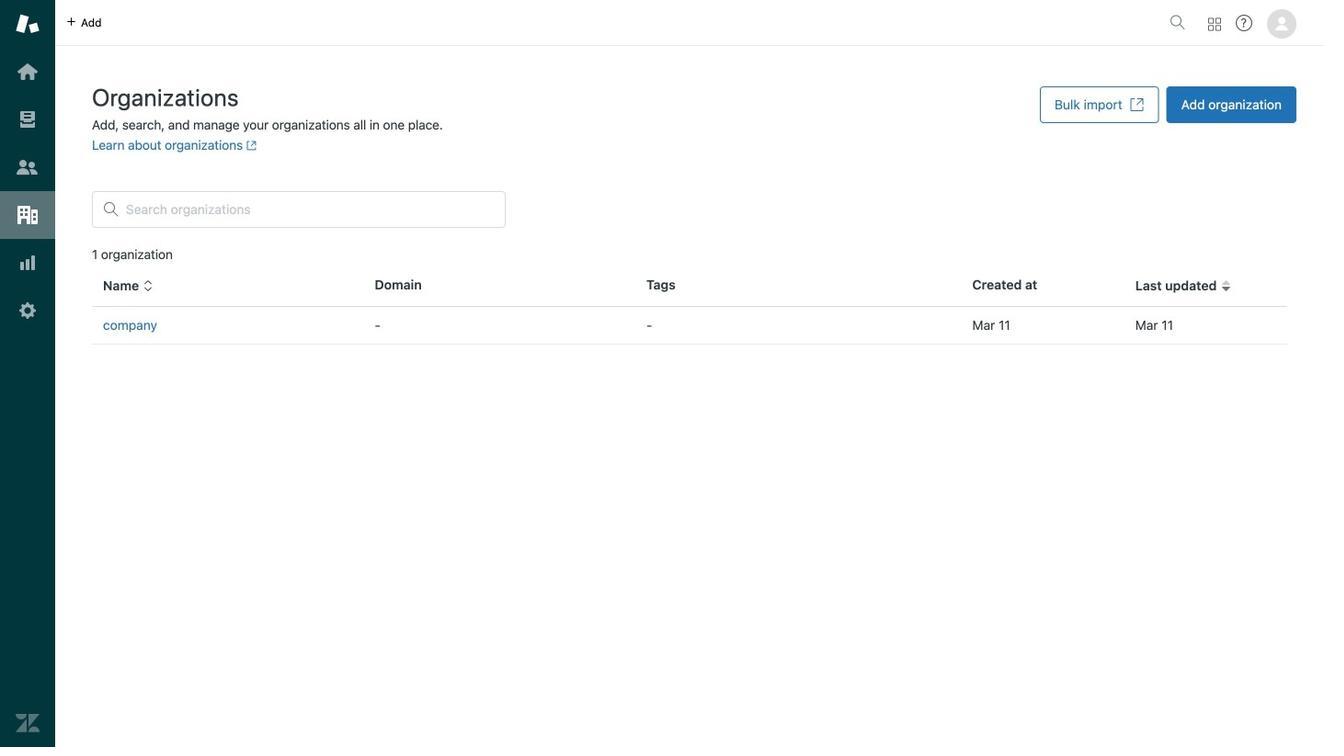 Task type: vqa. For each thing, say whether or not it's contained in the screenshot.
'Views' icon
yes



Task type: locate. For each thing, give the bounding box(es) containing it.
zendesk products image
[[1209, 18, 1222, 31]]

views image
[[16, 108, 40, 132]]

zendesk image
[[16, 712, 40, 736]]

get help image
[[1236, 15, 1253, 31]]

main element
[[0, 0, 55, 748]]

reporting image
[[16, 251, 40, 275]]

admin image
[[16, 299, 40, 323]]

(opens in a new tab) image
[[243, 140, 257, 151]]

Search organizations field
[[126, 201, 494, 218]]

get started image
[[16, 60, 40, 84]]

customers image
[[16, 155, 40, 179]]



Task type: describe. For each thing, give the bounding box(es) containing it.
zendesk support image
[[16, 12, 40, 36]]

organizations image
[[16, 203, 40, 227]]



